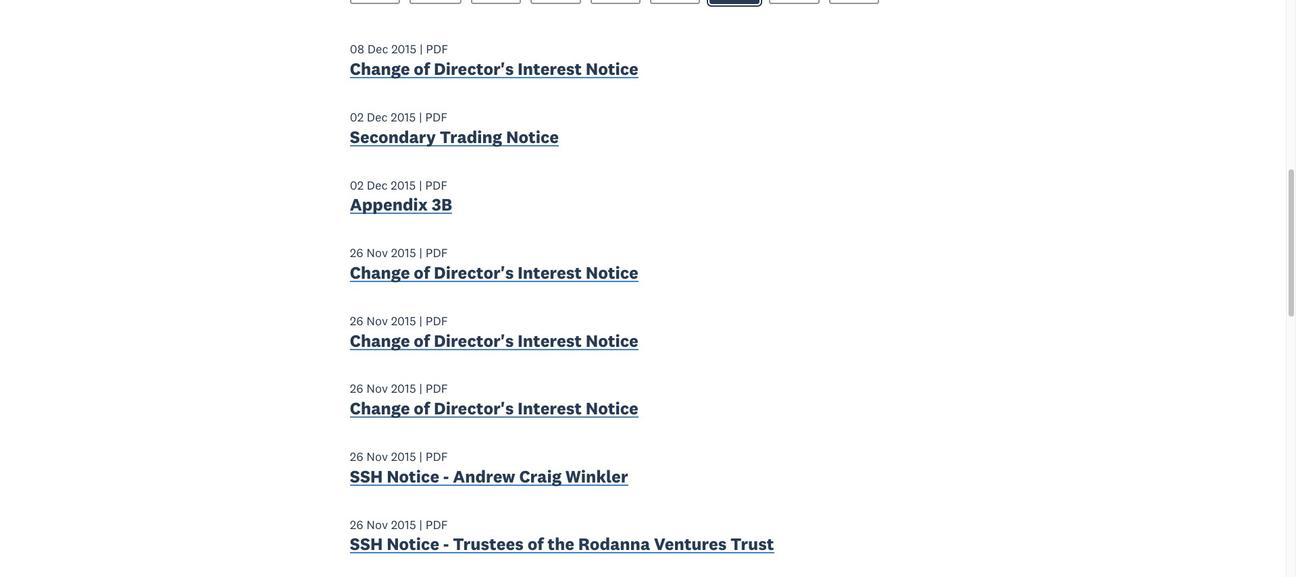 Task type: describe. For each thing, give the bounding box(es) containing it.
2 interest from the top
[[518, 262, 582, 284]]

2015 for second change of director's interest notice link from the top
[[391, 245, 416, 261]]

02 for secondary
[[350, 109, 364, 125]]

notice inside 26 nov 2015 | pdf ssh notice - trustees of the rodanna ventures trust
[[387, 534, 439, 556]]

notice inside the '02 dec 2015 | pdf secondary trading notice'
[[506, 126, 559, 148]]

pdf inside 02 dec 2015 | pdf appendix 3b
[[425, 177, 448, 193]]

trustees
[[453, 534, 524, 556]]

08
[[350, 41, 364, 57]]

4 change from the top
[[350, 398, 410, 420]]

ssh notice - trustees of the rodanna ventures trust link
[[350, 534, 774, 559]]

trust
[[731, 534, 774, 556]]

dec for change
[[367, 41, 388, 57]]

craig
[[519, 466, 562, 488]]

ssh for ssh notice - trustees of the rodanna ventures trust
[[350, 534, 383, 556]]

nov inside 26 nov 2015 | pdf ssh notice - trustees of the rodanna ventures trust
[[366, 518, 388, 533]]

02 dec 2015 | pdf secondary trading notice
[[350, 109, 559, 148]]

- for trustees
[[443, 534, 449, 556]]

| for 'secondary trading notice' link
[[419, 109, 422, 125]]

andrew
[[453, 466, 515, 488]]

trading
[[440, 126, 502, 148]]

| for ssh notice - trustees of the rodanna ventures trust link on the bottom
[[419, 518, 423, 533]]

secondary trading notice link
[[350, 126, 559, 151]]

2 26 nov 2015 | pdf change of director's interest notice from the top
[[350, 314, 639, 352]]

2 change of director's interest notice link from the top
[[350, 262, 639, 287]]

26 nov 2015 | pdf ssh notice - andrew craig winkler
[[350, 450, 628, 488]]

ventures
[[654, 534, 727, 556]]

ssh for ssh notice - andrew craig winkler
[[350, 466, 383, 488]]

08 dec 2015 | pdf change of director's interest notice
[[350, 41, 639, 80]]

02 dec 2015 | pdf appendix 3b
[[350, 177, 452, 216]]

3b
[[432, 194, 452, 216]]

2015 for fourth change of director's interest notice link from the bottom
[[391, 41, 417, 57]]

4 change of director's interest notice link from the top
[[350, 398, 639, 423]]

pdf inside the '02 dec 2015 | pdf secondary trading notice'
[[425, 109, 448, 125]]

director's for second change of director's interest notice link from the top
[[434, 262, 514, 284]]

2 26 from the top
[[350, 314, 363, 329]]

notice inside 08 dec 2015 | pdf change of director's interest notice
[[586, 58, 639, 80]]

pdf inside 08 dec 2015 | pdf change of director's interest notice
[[426, 41, 448, 57]]

1 26 nov 2015 | pdf change of director's interest notice from the top
[[350, 245, 639, 284]]



Task type: vqa. For each thing, say whether or not it's contained in the screenshot.
THE 26 within the 26 Nov 2015 | PDF SSH Notice - Andrew Craig Winkler
yes



Task type: locate. For each thing, give the bounding box(es) containing it.
dec for secondary
[[367, 109, 388, 125]]

dec up appendix
[[367, 177, 388, 193]]

3 change of director's interest notice link from the top
[[350, 330, 639, 355]]

2015 inside 26 nov 2015 | pdf ssh notice - trustees of the rodanna ventures trust
[[391, 518, 416, 533]]

director's for third change of director's interest notice link from the top of the page
[[434, 330, 514, 352]]

the
[[548, 534, 574, 556]]

director's for fourth change of director's interest notice link from the bottom
[[434, 58, 514, 80]]

1 nov from the top
[[366, 245, 388, 261]]

1 ssh from the top
[[350, 466, 383, 488]]

ssh notice - andrew craig winkler link
[[350, 466, 628, 491]]

2015
[[391, 41, 417, 57], [391, 109, 416, 125], [391, 177, 416, 193], [391, 245, 416, 261], [391, 314, 416, 329], [391, 382, 416, 397], [391, 450, 416, 465], [391, 518, 416, 533]]

dec
[[367, 41, 388, 57], [367, 109, 388, 125], [367, 177, 388, 193]]

pdf
[[426, 41, 448, 57], [425, 109, 448, 125], [425, 177, 448, 193], [426, 245, 448, 261], [426, 314, 448, 329], [426, 382, 448, 397], [426, 450, 448, 465], [426, 518, 448, 533]]

| inside 08 dec 2015 | pdf change of director's interest notice
[[420, 41, 423, 57]]

3 26 nov 2015 | pdf change of director's interest notice from the top
[[350, 382, 639, 420]]

2 vertical spatial dec
[[367, 177, 388, 193]]

2015 inside the '02 dec 2015 | pdf secondary trading notice'
[[391, 109, 416, 125]]

1 vertical spatial ssh
[[350, 534, 383, 556]]

26 inside 26 nov 2015 | pdf ssh notice - trustees of the rodanna ventures trust
[[350, 518, 363, 533]]

change of director's interest notice link
[[350, 58, 639, 83], [350, 262, 639, 287], [350, 330, 639, 355], [350, 398, 639, 423]]

| for third change of director's interest notice link from the top of the page
[[419, 314, 423, 329]]

interest inside 08 dec 2015 | pdf change of director's interest notice
[[518, 58, 582, 80]]

1 director's from the top
[[434, 58, 514, 80]]

| for 4th change of director's interest notice link
[[419, 382, 423, 397]]

notice inside 26 nov 2015 | pdf ssh notice - andrew craig winkler
[[387, 466, 439, 488]]

1 change from the top
[[350, 58, 410, 80]]

| inside 26 nov 2015 | pdf ssh notice - andrew craig winkler
[[419, 450, 423, 465]]

of
[[414, 58, 430, 80], [414, 262, 430, 284], [414, 330, 430, 352], [414, 398, 430, 420], [528, 534, 544, 556]]

26 nov 2015 | pdf change of director's interest notice
[[350, 245, 639, 284], [350, 314, 639, 352], [350, 382, 639, 420]]

1 vertical spatial 02
[[350, 177, 364, 193]]

2 - from the top
[[443, 534, 449, 556]]

5 nov from the top
[[366, 518, 388, 533]]

2015 for 'secondary trading notice' link
[[391, 109, 416, 125]]

|
[[420, 41, 423, 57], [419, 109, 422, 125], [419, 177, 422, 193], [419, 245, 423, 261], [419, 314, 423, 329], [419, 382, 423, 397], [419, 450, 423, 465], [419, 518, 423, 533]]

ssh inside 26 nov 2015 | pdf ssh notice - trustees of the rodanna ventures trust
[[350, 534, 383, 556]]

2 nov from the top
[[366, 314, 388, 329]]

- inside 26 nov 2015 | pdf ssh notice - andrew craig winkler
[[443, 466, 449, 488]]

2 change from the top
[[350, 262, 410, 284]]

dec inside 08 dec 2015 | pdf change of director's interest notice
[[367, 41, 388, 57]]

02 up appendix
[[350, 177, 364, 193]]

1 vertical spatial 26 nov 2015 | pdf change of director's interest notice
[[350, 314, 639, 352]]

1 interest from the top
[[518, 58, 582, 80]]

0 vertical spatial 26 nov 2015 | pdf change of director's interest notice
[[350, 245, 639, 284]]

2015 inside 08 dec 2015 | pdf change of director's interest notice
[[391, 41, 417, 57]]

1 26 from the top
[[350, 245, 363, 261]]

0 vertical spatial ssh
[[350, 466, 383, 488]]

2015 inside 02 dec 2015 | pdf appendix 3b
[[391, 177, 416, 193]]

| inside the '02 dec 2015 | pdf secondary trading notice'
[[419, 109, 422, 125]]

2015 for "ssh notice - andrew craig winkler" link
[[391, 450, 416, 465]]

2015 for ssh notice - trustees of the rodanna ventures trust link on the bottom
[[391, 518, 416, 533]]

-
[[443, 466, 449, 488], [443, 534, 449, 556]]

appendix 3b link
[[350, 194, 452, 219]]

02
[[350, 109, 364, 125], [350, 177, 364, 193]]

| for fourth change of director's interest notice link from the bottom
[[420, 41, 423, 57]]

| for second change of director's interest notice link from the top
[[419, 245, 423, 261]]

2 ssh from the top
[[350, 534, 383, 556]]

02 up the "secondary"
[[350, 109, 364, 125]]

3 director's from the top
[[434, 330, 514, 352]]

of inside 26 nov 2015 | pdf ssh notice - trustees of the rodanna ventures trust
[[528, 534, 544, 556]]

2015 for third change of director's interest notice link from the top of the page
[[391, 314, 416, 329]]

4 26 from the top
[[350, 450, 363, 465]]

26 inside 26 nov 2015 | pdf ssh notice - andrew craig winkler
[[350, 450, 363, 465]]

winkler
[[566, 466, 628, 488]]

director's
[[434, 58, 514, 80], [434, 262, 514, 284], [434, 330, 514, 352], [434, 398, 514, 420]]

pdf inside 26 nov 2015 | pdf ssh notice - andrew craig winkler
[[426, 450, 448, 465]]

ssh inside 26 nov 2015 | pdf ssh notice - andrew craig winkler
[[350, 466, 383, 488]]

| for the appendix 3b link
[[419, 177, 422, 193]]

pdf inside 26 nov 2015 | pdf ssh notice - trustees of the rodanna ventures trust
[[426, 518, 448, 533]]

26 nov 2015 | pdf ssh notice - trustees of the rodanna ventures trust
[[350, 518, 774, 556]]

dec right 08
[[367, 41, 388, 57]]

1 change of director's interest notice link from the top
[[350, 58, 639, 83]]

02 inside 02 dec 2015 | pdf appendix 3b
[[350, 177, 364, 193]]

secondary
[[350, 126, 436, 148]]

3 change from the top
[[350, 330, 410, 352]]

02 inside the '02 dec 2015 | pdf secondary trading notice'
[[350, 109, 364, 125]]

2 director's from the top
[[434, 262, 514, 284]]

0 vertical spatial 02
[[350, 109, 364, 125]]

1 vertical spatial -
[[443, 534, 449, 556]]

02 for appendix
[[350, 177, 364, 193]]

1 - from the top
[[443, 466, 449, 488]]

| inside 02 dec 2015 | pdf appendix 3b
[[419, 177, 422, 193]]

director's inside 08 dec 2015 | pdf change of director's interest notice
[[434, 58, 514, 80]]

dec inside the '02 dec 2015 | pdf secondary trading notice'
[[367, 109, 388, 125]]

change inside 08 dec 2015 | pdf change of director's interest notice
[[350, 58, 410, 80]]

4 director's from the top
[[434, 398, 514, 420]]

4 nov from the top
[[366, 450, 388, 465]]

2 vertical spatial 26 nov 2015 | pdf change of director's interest notice
[[350, 382, 639, 420]]

26
[[350, 245, 363, 261], [350, 314, 363, 329], [350, 382, 363, 397], [350, 450, 363, 465], [350, 518, 363, 533]]

2015 for 4th change of director's interest notice link
[[391, 382, 416, 397]]

dec inside 02 dec 2015 | pdf appendix 3b
[[367, 177, 388, 193]]

| inside 26 nov 2015 | pdf ssh notice - trustees of the rodanna ventures trust
[[419, 518, 423, 533]]

- left the "andrew"
[[443, 466, 449, 488]]

of inside 08 dec 2015 | pdf change of director's interest notice
[[414, 58, 430, 80]]

| for "ssh notice - andrew craig winkler" link
[[419, 450, 423, 465]]

rodanna
[[578, 534, 650, 556]]

3 nov from the top
[[366, 382, 388, 397]]

2 02 from the top
[[350, 177, 364, 193]]

appendix
[[350, 194, 428, 216]]

- left trustees
[[443, 534, 449, 556]]

- for andrew
[[443, 466, 449, 488]]

3 interest from the top
[[518, 330, 582, 352]]

nov
[[366, 245, 388, 261], [366, 314, 388, 329], [366, 382, 388, 397], [366, 450, 388, 465], [366, 518, 388, 533]]

dec for appendix
[[367, 177, 388, 193]]

2015 for the appendix 3b link
[[391, 177, 416, 193]]

change
[[350, 58, 410, 80], [350, 262, 410, 284], [350, 330, 410, 352], [350, 398, 410, 420]]

nov inside 26 nov 2015 | pdf ssh notice - andrew craig winkler
[[366, 450, 388, 465]]

- inside 26 nov 2015 | pdf ssh notice - trustees of the rodanna ventures trust
[[443, 534, 449, 556]]

2015 inside 26 nov 2015 | pdf ssh notice - andrew craig winkler
[[391, 450, 416, 465]]

5 26 from the top
[[350, 518, 363, 533]]

1 02 from the top
[[350, 109, 364, 125]]

notice
[[586, 58, 639, 80], [506, 126, 559, 148], [586, 262, 639, 284], [586, 330, 639, 352], [586, 398, 639, 420], [387, 466, 439, 488], [387, 534, 439, 556]]

0 vertical spatial -
[[443, 466, 449, 488]]

4 interest from the top
[[518, 398, 582, 420]]

ssh
[[350, 466, 383, 488], [350, 534, 383, 556]]

dec up the "secondary"
[[367, 109, 388, 125]]

0 vertical spatial dec
[[367, 41, 388, 57]]

director's for 4th change of director's interest notice link
[[434, 398, 514, 420]]

interest
[[518, 58, 582, 80], [518, 262, 582, 284], [518, 330, 582, 352], [518, 398, 582, 420]]

1 vertical spatial dec
[[367, 109, 388, 125]]

3 26 from the top
[[350, 382, 363, 397]]



